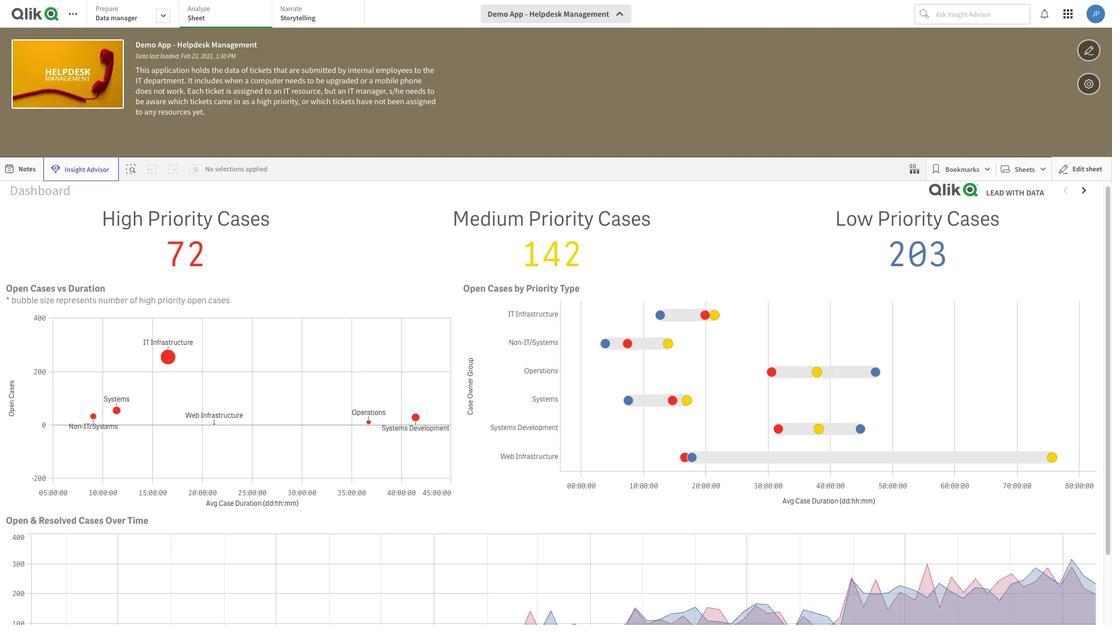Task type: describe. For each thing, give the bounding box(es) containing it.
it
[[188, 75, 193, 86]]

sheets button
[[999, 160, 1049, 178]]

to right employees
[[414, 65, 421, 75]]

ticket
[[205, 86, 224, 96]]

each
[[187, 86, 204, 96]]

open
[[187, 295, 206, 306]]

insight advisor button
[[43, 157, 119, 181]]

s/he
[[389, 86, 404, 96]]

priority,
[[273, 96, 300, 107]]

james peterson image
[[1087, 5, 1105, 23]]

of inside open cases vs duration * bubble size represents number of high priority open cases
[[130, 295, 137, 306]]

this
[[136, 65, 150, 75]]

narrate
[[280, 4, 302, 13]]

open & resolved cases over time
[[6, 515, 148, 527]]

2 horizontal spatial it
[[348, 86, 354, 96]]

0 horizontal spatial assigned
[[233, 86, 263, 96]]

as
[[242, 96, 249, 107]]

72
[[165, 232, 206, 277]]

app for demo app - helpdesk management data last loaded: feb 23, 2021, 1:30 pm this application holds the data of tickets that are submitted by internal employees to the it department. it includes when a computer needs to be upgraded or a mobile phone does not work. each ticket is assigned to an it resource, but an it manager, s/he needs to be aware which tickets came in as a high priority, or which tickets have not been assigned to any resources yet.
[[158, 39, 171, 50]]

next sheet: performance image
[[1080, 186, 1089, 195]]

1 horizontal spatial a
[[251, 96, 255, 107]]

data inside prepare data manager
[[96, 13, 109, 22]]

when
[[224, 75, 243, 86]]

holds
[[191, 65, 210, 75]]

app options image
[[1084, 77, 1094, 91]]

insight advisor
[[65, 165, 109, 173]]

any
[[144, 107, 157, 117]]

notes button
[[2, 160, 40, 178]]

size
[[40, 295, 54, 306]]

application containing 72
[[0, 0, 1112, 626]]

in
[[234, 96, 240, 107]]

app for demo app - helpdesk management
[[510, 9, 524, 19]]

bookmarks button
[[929, 160, 993, 178]]

selections tool image
[[910, 165, 919, 174]]

demo for demo app - helpdesk management
[[488, 9, 508, 19]]

*
[[6, 295, 10, 306]]

prepare data manager
[[96, 4, 137, 22]]

includes
[[194, 75, 223, 86]]

analyze sheet
[[188, 4, 210, 22]]

upgraded
[[326, 75, 359, 86]]

Ask Insight Advisor text field
[[934, 5, 1030, 23]]

to right phone
[[427, 86, 434, 96]]

edit sheet
[[1073, 165, 1102, 173]]

sheets
[[1015, 165, 1035, 173]]

open for open cases vs duration * bubble size represents number of high priority open cases
[[6, 283, 28, 295]]

1:30
[[216, 52, 226, 60]]

manager,
[[356, 86, 388, 96]]

resources
[[158, 107, 191, 117]]

0 horizontal spatial or
[[302, 96, 309, 107]]

resolved
[[39, 515, 77, 527]]

low
[[835, 206, 873, 232]]

storytelling
[[280, 13, 315, 22]]

manager
[[111, 13, 137, 22]]

2 which from the left
[[311, 96, 331, 107]]

1 the from the left
[[212, 65, 223, 75]]

0 horizontal spatial tickets
[[190, 96, 212, 107]]

advisor
[[87, 165, 109, 173]]

- for demo app - helpdesk management
[[525, 9, 528, 19]]

represents
[[56, 295, 97, 306]]

bubble
[[12, 295, 38, 306]]

helpdesk for demo app - helpdesk management
[[529, 9, 562, 19]]

duration
[[68, 283, 105, 295]]

1 horizontal spatial not
[[374, 96, 386, 107]]

prepare
[[96, 4, 118, 13]]

high
[[102, 206, 143, 232]]

computer
[[250, 75, 284, 86]]

aware
[[146, 96, 166, 107]]

&
[[30, 515, 37, 527]]

high priority cases 72
[[102, 206, 270, 277]]

management for demo app - helpdesk management data last loaded: feb 23, 2021, 1:30 pm this application holds the data of tickets that are submitted by internal employees to the it department. it includes when a computer needs to be upgraded or a mobile phone does not work. each ticket is assigned to an it resource, but an it manager, s/he needs to be aware which tickets came in as a high priority, or which tickets have not been assigned to any resources yet.
[[211, 39, 257, 50]]

time
[[128, 515, 148, 527]]

2 an from the left
[[338, 86, 346, 96]]

insight
[[65, 165, 85, 173]]

23,
[[192, 52, 200, 60]]

came
[[214, 96, 232, 107]]

but
[[324, 86, 336, 96]]

high inside open cases vs duration * bubble size represents number of high priority open cases
[[139, 295, 156, 306]]

data
[[224, 65, 240, 75]]

cases inside low priority cases 203
[[947, 206, 1000, 232]]

applied
[[246, 165, 268, 173]]

2 horizontal spatial tickets
[[333, 96, 355, 107]]

internal
[[348, 65, 374, 75]]

selections
[[215, 165, 244, 173]]

employees
[[376, 65, 413, 75]]

data inside demo app - helpdesk management data last loaded: feb 23, 2021, 1:30 pm this application holds the data of tickets that are submitted by internal employees to the it department. it includes when a computer needs to be upgraded or a mobile phone does not work. each ticket is assigned to an it resource, but an it manager, s/he needs to be aware which tickets came in as a high priority, or which tickets have not been assigned to any resources yet.
[[136, 52, 148, 60]]

are
[[289, 65, 300, 75]]

1 horizontal spatial tickets
[[250, 65, 272, 75]]

2 horizontal spatial a
[[369, 75, 373, 86]]

over
[[105, 515, 126, 527]]

1 horizontal spatial by
[[515, 283, 524, 295]]

is
[[226, 86, 231, 96]]



Task type: locate. For each thing, give the bounding box(es) containing it.
0 horizontal spatial -
[[173, 39, 176, 50]]

edit
[[1073, 165, 1085, 173]]

app inside button
[[510, 9, 524, 19]]

1 horizontal spatial it
[[283, 86, 290, 96]]

0 horizontal spatial management
[[211, 39, 257, 50]]

0 vertical spatial app
[[510, 9, 524, 19]]

assigned down phone
[[406, 96, 436, 107]]

203
[[887, 232, 948, 277]]

0 horizontal spatial be
[[136, 96, 144, 107]]

no
[[205, 165, 214, 173]]

0 vertical spatial -
[[525, 9, 528, 19]]

0 horizontal spatial demo
[[136, 39, 156, 50]]

application
[[0, 0, 1112, 626]]

it left department.
[[136, 75, 142, 86]]

needs right s/he
[[405, 86, 426, 96]]

0 horizontal spatial of
[[130, 295, 137, 306]]

1 vertical spatial app
[[158, 39, 171, 50]]

needs up priority,
[[285, 75, 306, 86]]

demo app - helpdesk management button
[[481, 5, 631, 23]]

sheet
[[1086, 165, 1102, 173]]

the right phone
[[423, 65, 434, 75]]

tab list inside toolbar
[[87, 0, 369, 29]]

to left the any at the left
[[136, 107, 143, 117]]

priority inside low priority cases 203
[[877, 206, 943, 232]]

pm
[[228, 52, 236, 60]]

an right but
[[338, 86, 346, 96]]

1 horizontal spatial of
[[241, 65, 248, 75]]

1 vertical spatial data
[[136, 52, 148, 60]]

vs
[[57, 283, 66, 295]]

low priority cases 203
[[835, 206, 1000, 277]]

1 which from the left
[[168, 96, 188, 107]]

a right when
[[245, 75, 249, 86]]

by
[[338, 65, 346, 75], [515, 283, 524, 295]]

application
[[151, 65, 190, 75]]

0 horizontal spatial the
[[212, 65, 223, 75]]

work.
[[167, 86, 186, 96]]

not right have
[[374, 96, 386, 107]]

1 horizontal spatial an
[[338, 86, 346, 96]]

open cases vs duration * bubble size represents number of high priority open cases
[[6, 283, 230, 306]]

1 horizontal spatial helpdesk
[[529, 9, 562, 19]]

tab list containing prepare
[[87, 0, 369, 29]]

no selections applied
[[205, 165, 268, 173]]

1 vertical spatial helpdesk
[[177, 39, 210, 50]]

that
[[274, 65, 287, 75]]

or
[[360, 75, 367, 86], [302, 96, 309, 107]]

2021,
[[201, 52, 215, 60]]

toolbar containing demo app - helpdesk management
[[0, 0, 1112, 158]]

demo inside button
[[488, 9, 508, 19]]

high
[[257, 96, 272, 107], [139, 295, 156, 306]]

1 horizontal spatial management
[[564, 9, 609, 19]]

open for open cases by priority type
[[463, 283, 486, 295]]

- for demo app - helpdesk management data last loaded: feb 23, 2021, 1:30 pm this application holds the data of tickets that are submitted by internal employees to the it department. it includes when a computer needs to be upgraded or a mobile phone does not work. each ticket is assigned to an it resource, but an it manager, s/he needs to be aware which tickets came in as a high priority, or which tickets have not been assigned to any resources yet.
[[173, 39, 176, 50]]

last
[[149, 52, 159, 60]]

app
[[510, 9, 524, 19], [158, 39, 171, 50]]

data down "prepare"
[[96, 13, 109, 22]]

1 vertical spatial -
[[173, 39, 176, 50]]

priority for 203
[[877, 206, 943, 232]]

1 horizontal spatial app
[[510, 9, 524, 19]]

1 vertical spatial by
[[515, 283, 524, 295]]

1 horizontal spatial needs
[[405, 86, 426, 96]]

1 horizontal spatial be
[[316, 75, 324, 86]]

1 horizontal spatial the
[[423, 65, 434, 75]]

medium priority cases 142
[[453, 206, 651, 277]]

0 horizontal spatial an
[[273, 86, 282, 96]]

smart search image
[[127, 165, 136, 174]]

0 horizontal spatial it
[[136, 75, 142, 86]]

priority
[[147, 206, 213, 232], [528, 206, 594, 232], [877, 206, 943, 232], [526, 283, 558, 295]]

0 vertical spatial of
[[241, 65, 248, 75]]

tickets left the that
[[250, 65, 272, 75]]

1 vertical spatial or
[[302, 96, 309, 107]]

management inside demo app - helpdesk management data last loaded: feb 23, 2021, 1:30 pm this application holds the data of tickets that are submitted by internal employees to the it department. it includes when a computer needs to be upgraded or a mobile phone does not work. each ticket is assigned to an it resource, but an it manager, s/he needs to be aware which tickets came in as a high priority, or which tickets have not been assigned to any resources yet.
[[211, 39, 257, 50]]

management inside button
[[564, 9, 609, 19]]

needs
[[285, 75, 306, 86], [405, 86, 426, 96]]

which right "aware"
[[168, 96, 188, 107]]

cases inside high priority cases 72
[[217, 206, 270, 232]]

1 vertical spatial high
[[139, 295, 156, 306]]

cases
[[217, 206, 270, 232], [598, 206, 651, 232], [947, 206, 1000, 232], [30, 283, 55, 295], [488, 283, 513, 295], [78, 515, 104, 527]]

feb
[[181, 52, 191, 60]]

department.
[[144, 75, 186, 86]]

to right the are
[[307, 75, 314, 86]]

1 horizontal spatial high
[[257, 96, 272, 107]]

a left 'mobile'
[[369, 75, 373, 86]]

not
[[153, 86, 165, 96], [374, 96, 386, 107]]

assigned right is
[[233, 86, 263, 96]]

by down 142
[[515, 283, 524, 295]]

priority inside high priority cases 72
[[147, 206, 213, 232]]

yet.
[[192, 107, 205, 117]]

resource,
[[291, 86, 323, 96]]

1 horizontal spatial which
[[311, 96, 331, 107]]

tickets
[[250, 65, 272, 75], [190, 96, 212, 107], [333, 96, 355, 107]]

tickets left the came
[[190, 96, 212, 107]]

data
[[96, 13, 109, 22], [136, 52, 148, 60]]

1 vertical spatial demo
[[136, 39, 156, 50]]

notes
[[19, 165, 36, 173]]

or up have
[[360, 75, 367, 86]]

loaded:
[[160, 52, 180, 60]]

of right number on the left
[[130, 295, 137, 306]]

have
[[356, 96, 373, 107]]

demo
[[488, 9, 508, 19], [136, 39, 156, 50]]

mobile
[[375, 75, 398, 86]]

1 horizontal spatial assigned
[[406, 96, 436, 107]]

0 vertical spatial demo
[[488, 9, 508, 19]]

which down upgraded on the top left of the page
[[311, 96, 331, 107]]

priority for 142
[[528, 206, 594, 232]]

type
[[560, 283, 580, 295]]

tickets down upgraded on the top left of the page
[[333, 96, 355, 107]]

bookmarks
[[946, 165, 980, 173]]

priority for 72
[[147, 206, 213, 232]]

submitted
[[301, 65, 336, 75]]

of
[[241, 65, 248, 75], [130, 295, 137, 306]]

be left but
[[316, 75, 324, 86]]

tab list
[[87, 0, 369, 29]]

edit sheet button
[[1051, 157, 1112, 181]]

priority inside "medium priority cases 142"
[[528, 206, 594, 232]]

demo inside demo app - helpdesk management data last loaded: feb 23, 2021, 1:30 pm this application holds the data of tickets that are submitted by internal employees to the it department. it includes when a computer needs to be upgraded or a mobile phone does not work. each ticket is assigned to an it resource, but an it manager, s/he needs to be aware which tickets came in as a high priority, or which tickets have not been assigned to any resources yet.
[[136, 39, 156, 50]]

helpdesk inside demo app - helpdesk management data last loaded: feb 23, 2021, 1:30 pm this application holds the data of tickets that are submitted by internal employees to the it department. it includes when a computer needs to be upgraded or a mobile phone does not work. each ticket is assigned to an it resource, but an it manager, s/he needs to be aware which tickets came in as a high priority, or which tickets have not been assigned to any resources yet.
[[177, 39, 210, 50]]

0 vertical spatial by
[[338, 65, 346, 75]]

142
[[521, 232, 583, 277]]

0 horizontal spatial a
[[245, 75, 249, 86]]

narrate storytelling
[[280, 4, 315, 22]]

0 horizontal spatial needs
[[285, 75, 306, 86]]

helpdesk for demo app - helpdesk management data last loaded: feb 23, 2021, 1:30 pm this application holds the data of tickets that are submitted by internal employees to the it department. it includes when a computer needs to be upgraded or a mobile phone does not work. each ticket is assigned to an it resource, but an it manager, s/he needs to be aware which tickets came in as a high priority, or which tickets have not been assigned to any resources yet.
[[177, 39, 210, 50]]

demo app - helpdesk management data last loaded: feb 23, 2021, 1:30 pm this application holds the data of tickets that are submitted by internal employees to the it department. it includes when a computer needs to be upgraded or a mobile phone does not work. each ticket is assigned to an it resource, but an it manager, s/he needs to be aware which tickets came in as a high priority, or which tickets have not been assigned to any resources yet.
[[136, 39, 438, 117]]

or right priority,
[[302, 96, 309, 107]]

2 the from the left
[[423, 65, 434, 75]]

1 horizontal spatial data
[[136, 52, 148, 60]]

to left priority,
[[265, 86, 272, 96]]

of inside demo app - helpdesk management data last loaded: feb 23, 2021, 1:30 pm this application holds the data of tickets that are submitted by internal employees to the it department. it includes when a computer needs to be upgraded or a mobile phone does not work. each ticket is assigned to an it resource, but an it manager, s/he needs to be aware which tickets came in as a high priority, or which tickets have not been assigned to any resources yet.
[[241, 65, 248, 75]]

management for demo app - helpdesk management
[[564, 9, 609, 19]]

0 vertical spatial be
[[316, 75, 324, 86]]

does
[[136, 86, 152, 96]]

medium
[[453, 206, 524, 232]]

not right the does
[[153, 86, 165, 96]]

of right data
[[241, 65, 248, 75]]

- inside button
[[525, 9, 528, 19]]

0 vertical spatial high
[[257, 96, 272, 107]]

0 horizontal spatial app
[[158, 39, 171, 50]]

an
[[273, 86, 282, 96], [338, 86, 346, 96]]

open for open & resolved cases over time
[[6, 515, 28, 527]]

0 horizontal spatial by
[[338, 65, 346, 75]]

cases inside open cases vs duration * bubble size represents number of high priority open cases
[[30, 283, 55, 295]]

analyze
[[188, 4, 210, 13]]

demo for demo app - helpdesk management data last loaded: feb 23, 2021, 1:30 pm this application holds the data of tickets that are submitted by internal employees to the it department. it includes when a computer needs to be upgraded or a mobile phone does not work. each ticket is assigned to an it resource, but an it manager, s/he needs to be aware which tickets came in as a high priority, or which tickets have not been assigned to any resources yet.
[[136, 39, 156, 50]]

a
[[245, 75, 249, 86], [369, 75, 373, 86], [251, 96, 255, 107]]

a right as
[[251, 96, 255, 107]]

1 horizontal spatial or
[[360, 75, 367, 86]]

by left internal
[[338, 65, 346, 75]]

sheet
[[188, 13, 205, 22]]

assigned
[[233, 86, 263, 96], [406, 96, 436, 107]]

it left resource,
[[283, 86, 290, 96]]

by inside demo app - helpdesk management data last loaded: feb 23, 2021, 1:30 pm this application holds the data of tickets that are submitted by internal employees to the it department. it includes when a computer needs to be upgraded or a mobile phone does not work. each ticket is assigned to an it resource, but an it manager, s/he needs to be aware which tickets came in as a high priority, or which tickets have not been assigned to any resources yet.
[[338, 65, 346, 75]]

0 horizontal spatial which
[[168, 96, 188, 107]]

1 an from the left
[[273, 86, 282, 96]]

high right as
[[257, 96, 272, 107]]

edit image
[[1084, 43, 1094, 57]]

priority
[[158, 295, 185, 306]]

number
[[98, 295, 128, 306]]

been
[[387, 96, 404, 107]]

0 horizontal spatial helpdesk
[[177, 39, 210, 50]]

1 vertical spatial be
[[136, 96, 144, 107]]

0 horizontal spatial data
[[96, 13, 109, 22]]

cases inside "medium priority cases 142"
[[598, 206, 651, 232]]

1 vertical spatial of
[[130, 295, 137, 306]]

- inside demo app - helpdesk management data last loaded: feb 23, 2021, 1:30 pm this application holds the data of tickets that are submitted by internal employees to the it department. it includes when a computer needs to be upgraded or a mobile phone does not work. each ticket is assigned to an it resource, but an it manager, s/he needs to be aware which tickets came in as a high priority, or which tickets have not been assigned to any resources yet.
[[173, 39, 176, 50]]

0 vertical spatial data
[[96, 13, 109, 22]]

phone
[[400, 75, 422, 86]]

open cases by priority type
[[463, 283, 580, 295]]

0 vertical spatial helpdesk
[[529, 9, 562, 19]]

it left have
[[348, 86, 354, 96]]

0 horizontal spatial not
[[153, 86, 165, 96]]

demo app - helpdesk management
[[488, 9, 609, 19]]

cases
[[208, 295, 230, 306]]

be left the any at the left
[[136, 96, 144, 107]]

1 horizontal spatial -
[[525, 9, 528, 19]]

open
[[6, 283, 28, 295], [463, 283, 486, 295], [6, 515, 28, 527]]

0 vertical spatial management
[[564, 9, 609, 19]]

toolbar
[[0, 0, 1112, 158]]

open inside open cases vs duration * bubble size represents number of high priority open cases
[[6, 283, 28, 295]]

high left 'priority'
[[139, 295, 156, 306]]

helpdesk
[[529, 9, 562, 19], [177, 39, 210, 50]]

app inside demo app - helpdesk management data last loaded: feb 23, 2021, 1:30 pm this application holds the data of tickets that are submitted by internal employees to the it department. it includes when a computer needs to be upgraded or a mobile phone does not work. each ticket is assigned to an it resource, but an it manager, s/he needs to be aware which tickets came in as a high priority, or which tickets have not been assigned to any resources yet.
[[158, 39, 171, 50]]

helpdesk inside button
[[529, 9, 562, 19]]

1 vertical spatial management
[[211, 39, 257, 50]]

1 horizontal spatial demo
[[488, 9, 508, 19]]

0 vertical spatial or
[[360, 75, 367, 86]]

high inside demo app - helpdesk management data last loaded: feb 23, 2021, 1:30 pm this application holds the data of tickets that are submitted by internal employees to the it department. it includes when a computer needs to be upgraded or a mobile phone does not work. each ticket is assigned to an it resource, but an it manager, s/he needs to be aware which tickets came in as a high priority, or which tickets have not been assigned to any resources yet.
[[257, 96, 272, 107]]

an down the that
[[273, 86, 282, 96]]

data left last
[[136, 52, 148, 60]]

0 horizontal spatial high
[[139, 295, 156, 306]]

it
[[136, 75, 142, 86], [283, 86, 290, 96], [348, 86, 354, 96]]

management
[[564, 9, 609, 19], [211, 39, 257, 50]]

the down 1:30
[[212, 65, 223, 75]]

the
[[212, 65, 223, 75], [423, 65, 434, 75]]



Task type: vqa. For each thing, say whether or not it's contained in the screenshot.
Data inside the "prepare data manager"
yes



